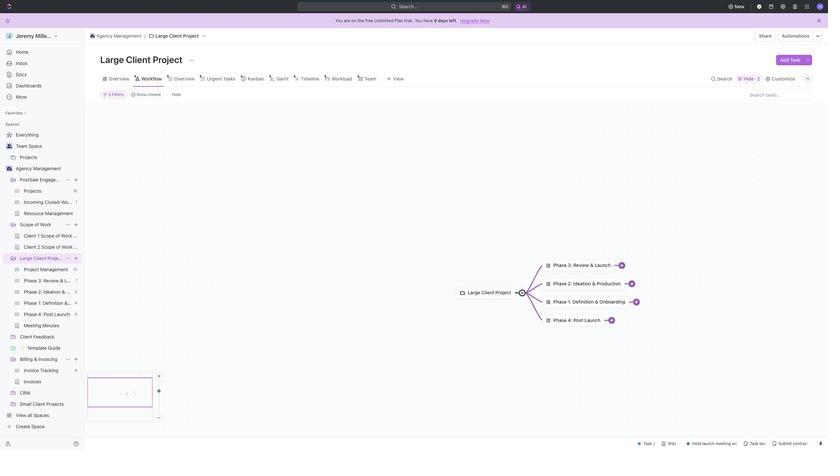 Task type: vqa. For each thing, say whether or not it's contained in the screenshot.
the "CRM"
yes



Task type: describe. For each thing, give the bounding box(es) containing it.
0 vertical spatial agency
[[97, 33, 112, 39]]

client 2 scope of work docs link
[[24, 242, 85, 253]]

create space link
[[3, 422, 80, 433]]

guide
[[48, 346, 60, 351]]

1 vertical spatial large client project link
[[20, 254, 63, 264]]

customize
[[772, 76, 795, 81]]

tree inside "sidebar" navigation
[[3, 130, 94, 433]]

space for create space
[[31, 424, 45, 430]]

workflow link
[[140, 74, 162, 83]]

create
[[16, 424, 30, 430]]

postsale engagements link
[[20, 175, 69, 185]]

1 vertical spatial projects link
[[24, 186, 70, 197]]

crm link
[[20, 388, 80, 399]]

add task
[[780, 57, 800, 63]]

jeremy miller's workspace, , element
[[6, 33, 13, 39]]

2 for client 2 scope of work docs
[[37, 245, 40, 250]]

0 vertical spatial spaces
[[5, 122, 19, 127]]

incoming closed-won deals
[[24, 200, 84, 205]]

tracking
[[40, 368, 58, 374]]

⌘k
[[502, 4, 509, 9]]

home
[[16, 49, 29, 55]]

phase 4: post launch link
[[24, 310, 72, 320]]

phase for phase 1: definition & onboarding
[[24, 301, 37, 306]]

scope of work
[[20, 222, 51, 228]]

all
[[27, 413, 32, 419]]

small client projects
[[20, 402, 64, 408]]

filters
[[112, 92, 124, 97]]

inbox link
[[3, 58, 81, 69]]

hide for hide 2
[[744, 76, 754, 81]]

client 2 scope of work docs
[[24, 245, 85, 250]]

scope inside scope of work link
[[20, 222, 33, 228]]

phase 4: post launch
[[24, 312, 70, 318]]

docs inside docs link
[[16, 72, 27, 77]]

now
[[480, 18, 490, 23]]

client inside "link"
[[20, 335, 32, 340]]

0 vertical spatial of
[[35, 222, 39, 228]]

post
[[44, 312, 53, 318]]

share button
[[755, 31, 776, 41]]

hide 2
[[744, 76, 760, 81]]

resource management
[[24, 211, 73, 217]]

work for 1
[[61, 233, 72, 239]]

are
[[344, 18, 350, 23]]

favorites
[[5, 111, 23, 116]]

1 vertical spatial agency management link
[[16, 164, 80, 174]]

phase for phase 3: review & launch
[[24, 278, 37, 284]]

kanban link
[[246, 74, 264, 83]]

upgrade
[[460, 18, 479, 23]]

jm button
[[815, 1, 826, 12]]

invoices link
[[24, 377, 80, 388]]

timeline
[[301, 76, 319, 81]]

0 vertical spatial projects
[[20, 155, 37, 160]]

postsale
[[20, 177, 38, 183]]

7
[[75, 279, 77, 284]]

on
[[351, 18, 356, 23]]

2:
[[38, 290, 42, 295]]

small
[[20, 402, 31, 408]]

management for resource management link
[[45, 211, 73, 217]]

work for 2
[[62, 245, 73, 250]]

management for project management link
[[40, 267, 68, 273]]

/
[[145, 33, 146, 39]]

overview for first overview link from the right
[[174, 76, 195, 81]]

feedback
[[33, 335, 54, 340]]

miller's
[[35, 33, 53, 39]]

inbox
[[16, 61, 27, 66]]

upgrade now link
[[460, 18, 490, 23]]

phase 2: ideation & production
[[24, 290, 90, 295]]

dashboards link
[[3, 81, 81, 91]]

✨
[[20, 346, 26, 351]]

gantt link
[[275, 74, 289, 83]]

automations
[[782, 33, 810, 39]]

hide button
[[169, 91, 183, 99]]

home link
[[3, 47, 81, 58]]

meeting minutes link
[[24, 321, 80, 332]]

1 vertical spatial 1
[[37, 233, 40, 239]]

view all spaces link
[[3, 411, 80, 422]]

project management link
[[24, 265, 70, 275]]

1 vertical spatial large
[[100, 54, 124, 65]]

space for team space
[[29, 143, 42, 149]]

client 1 scope of work docs
[[24, 233, 84, 239]]

meeting
[[24, 323, 41, 329]]

team for team
[[365, 76, 376, 81]]

team space
[[16, 143, 42, 149]]

agency management inside tree
[[16, 166, 61, 172]]

0 vertical spatial 1
[[76, 200, 77, 205]]

timeline link
[[300, 74, 319, 83]]

workspace
[[54, 33, 82, 39]]

3:
[[38, 278, 42, 284]]

more button
[[3, 92, 81, 102]]

phase 1: definition & onboarding link
[[24, 299, 94, 309]]

1:
[[38, 301, 42, 306]]

0 vertical spatial launch
[[64, 278, 80, 284]]

favorites button
[[3, 109, 29, 117]]

ideation
[[43, 290, 61, 295]]

0 vertical spatial projects link
[[20, 152, 80, 163]]

1 vertical spatial large client project
[[100, 54, 184, 65]]

days
[[438, 18, 448, 23]]

0 vertical spatial large
[[156, 33, 168, 39]]

you are on the free unlimited plan trial. you have 9 days left. upgrade now
[[335, 18, 490, 23]]

0 vertical spatial large client project link
[[147, 32, 200, 40]]

2 vertical spatial projects
[[46, 402, 64, 408]]

new
[[735, 4, 745, 9]]

docs for client 1 scope of work docs
[[73, 233, 84, 239]]

view all spaces
[[16, 413, 49, 419]]

docs link
[[3, 69, 81, 80]]

have
[[424, 18, 433, 23]]

customize button
[[763, 74, 797, 83]]

2 filters button
[[100, 91, 127, 99]]



Task type: locate. For each thing, give the bounding box(es) containing it.
0 vertical spatial view
[[393, 76, 404, 81]]

spaces
[[5, 122, 19, 127], [33, 413, 49, 419]]

client
[[169, 33, 182, 39], [126, 54, 151, 65], [24, 233, 36, 239], [24, 245, 36, 250], [33, 256, 46, 262], [20, 335, 32, 340], [33, 402, 45, 408]]

scope down scope of work link
[[41, 233, 54, 239]]

plan
[[395, 18, 403, 23]]

6 up invoices link
[[75, 369, 77, 374]]

projects down crm link
[[46, 402, 64, 408]]

1 vertical spatial 6
[[75, 369, 77, 374]]

1 overview link from the left
[[107, 74, 129, 83]]

of down 'client 1 scope of work docs' link
[[56, 245, 60, 250]]

scope down resource on the left top of the page
[[20, 222, 33, 228]]

overview link up the hide button
[[173, 74, 195, 83]]

automations button
[[779, 31, 813, 41]]

large client project up workflow link
[[100, 54, 184, 65]]

space down everything link
[[29, 143, 42, 149]]

trial.
[[404, 18, 413, 23]]

incoming
[[24, 200, 43, 205]]

share
[[759, 33, 772, 39]]

minutes
[[42, 323, 59, 329]]

hide right search
[[744, 76, 754, 81]]

6
[[75, 312, 77, 317], [75, 369, 77, 374]]

workflow
[[141, 76, 162, 81]]

1 right "won" at the left top
[[76, 200, 77, 205]]

management inside project management link
[[40, 267, 68, 273]]

0 horizontal spatial 1
[[37, 233, 40, 239]]

large client project
[[156, 33, 199, 39], [100, 54, 184, 65], [20, 256, 63, 262]]

1 vertical spatial projects
[[24, 188, 41, 194]]

production
[[66, 290, 90, 295]]

2 horizontal spatial 2
[[757, 76, 760, 81]]

2 vertical spatial 2
[[37, 245, 40, 250]]

0 horizontal spatial large
[[20, 256, 32, 262]]

16
[[73, 189, 77, 194]]

overview up filters
[[109, 76, 129, 81]]

docs for client 2 scope of work docs
[[74, 245, 85, 250]]

1 vertical spatial space
[[31, 424, 45, 430]]

incoming closed-won deals link
[[24, 197, 84, 208]]

1 vertical spatial hide
[[172, 92, 181, 97]]

urgent tasks link
[[206, 74, 236, 83]]

1 vertical spatial team
[[16, 143, 27, 149]]

management up phase 3: review & launch
[[40, 267, 68, 273]]

show closed
[[136, 92, 161, 97]]

1 vertical spatial of
[[56, 233, 60, 239]]

ai
[[522, 4, 527, 9]]

kanban
[[248, 76, 264, 81]]

phase left 3:
[[24, 278, 37, 284]]

0 vertical spatial hide
[[744, 76, 754, 81]]

view button
[[385, 71, 406, 87]]

& right ideation
[[62, 290, 65, 295]]

scope for 1
[[41, 233, 54, 239]]

work up client 2 scope of work docs
[[61, 233, 72, 239]]

2 inside tree
[[37, 245, 40, 250]]

jeremy miller's workspace
[[16, 33, 82, 39]]

1 horizontal spatial large
[[100, 54, 124, 65]]

tasks
[[223, 76, 236, 81]]

1 horizontal spatial agency management link
[[88, 32, 143, 40]]

2 filters
[[108, 92, 124, 97]]

project
[[183, 33, 199, 39], [153, 54, 182, 65], [47, 256, 63, 262], [24, 267, 39, 273]]

None range field
[[155, 381, 163, 415]]

1 vertical spatial 2
[[108, 92, 111, 97]]

team space link
[[16, 141, 80, 152]]

1 phase from the top
[[24, 278, 37, 284]]

& right "billing"
[[34, 357, 37, 363]]

0 horizontal spatial 2
[[37, 245, 40, 250]]

0 horizontal spatial agency
[[16, 166, 32, 172]]

meeting minutes
[[24, 323, 59, 329]]

engagements
[[40, 177, 69, 183]]

user group image
[[7, 144, 12, 148]]

scope of work link
[[20, 220, 63, 230]]

1 vertical spatial launch
[[54, 312, 70, 318]]

1 horizontal spatial business time image
[[91, 34, 95, 38]]

management down incoming closed-won deals "link"
[[45, 211, 73, 217]]

of down resource on the left top of the page
[[35, 222, 39, 228]]

1 horizontal spatial spaces
[[33, 413, 49, 419]]

projects down team space at the top left of the page
[[20, 155, 37, 160]]

Search tasks... text field
[[746, 90, 812, 100]]

2 overview from the left
[[174, 76, 195, 81]]

large inside "sidebar" navigation
[[20, 256, 32, 262]]

overview
[[109, 76, 129, 81], [174, 76, 195, 81]]

new button
[[726, 1, 748, 12]]

0 horizontal spatial agency management
[[16, 166, 61, 172]]

add task button
[[776, 55, 804, 65]]

view right team link
[[393, 76, 404, 81]]

client feedback
[[20, 335, 54, 340]]

docs down the inbox
[[16, 72, 27, 77]]

projects link down postsale engagements 'link'
[[24, 186, 70, 197]]

& left 4
[[64, 301, 68, 306]]

view for view
[[393, 76, 404, 81]]

0 vertical spatial scope
[[20, 222, 33, 228]]

phase left 4:
[[24, 312, 37, 318]]

2 down 'client 1 scope of work docs' link
[[37, 245, 40, 250]]

docs inside client 2 scope of work docs link
[[74, 245, 85, 250]]

view inside tree
[[16, 413, 26, 419]]

billing
[[20, 357, 33, 363]]

1 horizontal spatial overview
[[174, 76, 195, 81]]

✨ template guide
[[20, 346, 60, 351]]

3 phase from the top
[[24, 301, 37, 306]]

1 horizontal spatial you
[[415, 18, 422, 23]]

view inside button
[[393, 76, 404, 81]]

add
[[780, 57, 789, 63]]

2 vertical spatial large client project
[[20, 256, 63, 262]]

tree containing everything
[[3, 130, 94, 433]]

projects
[[20, 155, 37, 160], [24, 188, 41, 194], [46, 402, 64, 408]]

6 for invoice tracking
[[75, 369, 77, 374]]

overview for 2nd overview link from the right
[[109, 76, 129, 81]]

large client project inside tree
[[20, 256, 63, 262]]

& for production
[[62, 290, 65, 295]]

5
[[75, 290, 77, 295]]

urgent
[[207, 76, 222, 81]]

0 vertical spatial business time image
[[91, 34, 95, 38]]

4
[[75, 301, 77, 306]]

space down view all spaces link
[[31, 424, 45, 430]]

1 vertical spatial scope
[[41, 233, 54, 239]]

2 left customize button
[[757, 76, 760, 81]]

0 vertical spatial large client project
[[156, 33, 199, 39]]

ai button
[[513, 2, 531, 11]]

scope for 2
[[41, 245, 55, 250]]

1 6 from the top
[[75, 312, 77, 317]]

closed-
[[45, 200, 61, 205]]

6 down 4
[[75, 312, 77, 317]]

spaces down favorites at the top of the page
[[5, 122, 19, 127]]

2 inside dropdown button
[[108, 92, 111, 97]]

agency inside "sidebar" navigation
[[16, 166, 32, 172]]

team for team space
[[16, 143, 27, 149]]

hide for hide
[[172, 92, 181, 97]]

0 horizontal spatial team
[[16, 143, 27, 149]]

launch down 15
[[64, 278, 80, 284]]

agency management link left /
[[88, 32, 143, 40]]

gantt
[[276, 76, 289, 81]]

dashboards
[[16, 83, 42, 89]]

j
[[8, 34, 10, 39]]

1 you from the left
[[335, 18, 343, 23]]

0 vertical spatial docs
[[16, 72, 27, 77]]

resource
[[24, 211, 44, 217]]

2 vertical spatial work
[[62, 245, 73, 250]]

unlimited
[[374, 18, 393, 23]]

workload link
[[330, 74, 352, 83]]

& for launch
[[60, 278, 63, 284]]

team left view button
[[365, 76, 376, 81]]

scope inside 'client 1 scope of work docs' link
[[41, 233, 54, 239]]

overview up the hide button
[[174, 76, 195, 81]]

1 vertical spatial view
[[16, 413, 26, 419]]

2 left filters
[[108, 92, 111, 97]]

& for onboarding
[[64, 301, 68, 306]]

1 horizontal spatial large client project link
[[147, 32, 200, 40]]

2
[[757, 76, 760, 81], [108, 92, 111, 97], [37, 245, 40, 250]]

work down 'client 1 scope of work docs' link
[[62, 245, 73, 250]]

spaces inside view all spaces link
[[33, 413, 49, 419]]

large client project link up project management
[[20, 254, 63, 264]]

1 horizontal spatial view
[[393, 76, 404, 81]]

2 vertical spatial scope
[[41, 245, 55, 250]]

invoicing
[[38, 357, 57, 363]]

0 vertical spatial team
[[365, 76, 376, 81]]

show closed button
[[128, 91, 164, 99]]

launch down phase 1: definition & onboarding link
[[54, 312, 70, 318]]

postsale engagements
[[20, 177, 69, 183]]

0 horizontal spatial business time image
[[7, 167, 12, 171]]

agency management left /
[[97, 33, 142, 39]]

4:
[[38, 312, 42, 318]]

1 vertical spatial business time image
[[7, 167, 12, 171]]

2 6 from the top
[[75, 369, 77, 374]]

1 overview from the left
[[109, 76, 129, 81]]

0 horizontal spatial you
[[335, 18, 343, 23]]

0 vertical spatial 2
[[757, 76, 760, 81]]

4 phase from the top
[[24, 312, 37, 318]]

1 horizontal spatial hide
[[744, 76, 754, 81]]

large client project link right /
[[147, 32, 200, 40]]

phase left the 1:
[[24, 301, 37, 306]]

you left have
[[415, 18, 422, 23]]

0 vertical spatial agency management
[[97, 33, 142, 39]]

of
[[35, 222, 39, 228], [56, 233, 60, 239], [56, 245, 60, 250]]

large client project right /
[[156, 33, 199, 39]]

0 horizontal spatial overview
[[109, 76, 129, 81]]

1 vertical spatial work
[[61, 233, 72, 239]]

1 horizontal spatial 1
[[76, 200, 77, 205]]

of up client 2 scope of work docs
[[56, 233, 60, 239]]

1 vertical spatial agency management
[[16, 166, 61, 172]]

definition
[[43, 301, 63, 306]]

1 vertical spatial spaces
[[33, 413, 49, 419]]

phase 3: review & launch link
[[24, 276, 80, 287]]

2 vertical spatial of
[[56, 245, 60, 250]]

management for bottommost agency management link
[[33, 166, 61, 172]]

2 overview link from the left
[[173, 74, 195, 83]]

0 horizontal spatial spaces
[[5, 122, 19, 127]]

business time image right the workspace
[[91, 34, 95, 38]]

phase 2: ideation & production link
[[24, 287, 90, 298]]

project management
[[24, 267, 68, 273]]

phase 3: review & launch
[[24, 278, 80, 284]]

2 you from the left
[[415, 18, 422, 23]]

1 down scope of work link
[[37, 233, 40, 239]]

work down resource management
[[40, 222, 51, 228]]

business time image down user group icon
[[7, 167, 12, 171]]

management inside resource management link
[[45, 211, 73, 217]]

2 vertical spatial large
[[20, 256, 32, 262]]

0 vertical spatial work
[[40, 222, 51, 228]]

1 vertical spatial agency
[[16, 166, 32, 172]]

spaces down small client projects
[[33, 413, 49, 419]]

sidebar navigation
[[0, 28, 94, 451]]

0 vertical spatial 6
[[75, 312, 77, 317]]

invoice
[[24, 368, 39, 374]]

docs up client 2 scope of work docs
[[73, 233, 84, 239]]

billing & invoicing link
[[20, 355, 63, 365]]

left.
[[449, 18, 457, 23]]

hide
[[744, 76, 754, 81], [172, 92, 181, 97]]

phase left 2: at the left bottom of the page
[[24, 290, 37, 295]]

hide right "closed"
[[172, 92, 181, 97]]

0 vertical spatial agency management link
[[88, 32, 143, 40]]

agency management link up postsale engagements
[[16, 164, 80, 174]]

team right user group icon
[[16, 143, 27, 149]]

billing & invoicing
[[20, 357, 57, 363]]

management up postsale engagements
[[33, 166, 61, 172]]

tree
[[3, 130, 94, 433]]

2 vertical spatial docs
[[74, 245, 85, 250]]

1 horizontal spatial agency management
[[97, 33, 142, 39]]

0 horizontal spatial hide
[[172, 92, 181, 97]]

scope down 'client 1 scope of work docs' link
[[41, 245, 55, 250]]

large
[[156, 33, 168, 39], [100, 54, 124, 65], [20, 256, 32, 262]]

9
[[434, 18, 437, 23]]

projects link
[[20, 152, 80, 163], [24, 186, 70, 197]]

docs up 15
[[74, 245, 85, 250]]

phase for phase 4: post launch
[[24, 312, 37, 318]]

✨ template guide link
[[20, 344, 80, 354]]

2 phase from the top
[[24, 290, 37, 295]]

phase for phase 2: ideation & production
[[24, 290, 37, 295]]

view left the all
[[16, 413, 26, 419]]

0 horizontal spatial view
[[16, 413, 26, 419]]

2 for hide 2
[[757, 76, 760, 81]]

0 horizontal spatial large client project link
[[20, 254, 63, 264]]

resource management link
[[24, 209, 80, 219]]

team inside tree
[[16, 143, 27, 149]]

large client project up project management
[[20, 256, 63, 262]]

projects up the incoming
[[24, 188, 41, 194]]

1 horizontal spatial 2
[[108, 92, 111, 97]]

search...
[[399, 4, 418, 9]]

0 horizontal spatial agency management link
[[16, 164, 80, 174]]

won
[[61, 200, 71, 205]]

of for 2
[[56, 245, 60, 250]]

invoice tracking link
[[24, 366, 72, 377]]

business time image
[[91, 34, 95, 38], [7, 167, 12, 171]]

more
[[16, 94, 27, 100]]

6 for phase 4: post launch
[[75, 312, 77, 317]]

0 vertical spatial space
[[29, 143, 42, 149]]

2 horizontal spatial large
[[156, 33, 168, 39]]

15
[[73, 267, 77, 272]]

search
[[717, 76, 733, 81]]

of for 1
[[56, 233, 60, 239]]

projects link down team space link
[[20, 152, 80, 163]]

& right review
[[60, 278, 63, 284]]

1 horizontal spatial agency
[[97, 33, 112, 39]]

you left are
[[335, 18, 343, 23]]

deals
[[72, 200, 84, 205]]

closed
[[148, 92, 161, 97]]

hide inside button
[[172, 92, 181, 97]]

docs inside 'client 1 scope of work docs' link
[[73, 233, 84, 239]]

scope inside client 2 scope of work docs link
[[41, 245, 55, 250]]

phase 1: definition & onboarding
[[24, 301, 94, 306]]

0 horizontal spatial overview link
[[107, 74, 129, 83]]

view for view all spaces
[[16, 413, 26, 419]]

docs
[[16, 72, 27, 77], [73, 233, 84, 239], [74, 245, 85, 250]]

1 horizontal spatial team
[[365, 76, 376, 81]]

1 vertical spatial docs
[[73, 233, 84, 239]]

agency management link
[[88, 32, 143, 40], [16, 164, 80, 174]]

agency management up postsale engagements
[[16, 166, 61, 172]]

1 horizontal spatial overview link
[[173, 74, 195, 83]]

overview link up filters
[[107, 74, 129, 83]]

management left /
[[114, 33, 142, 39]]



